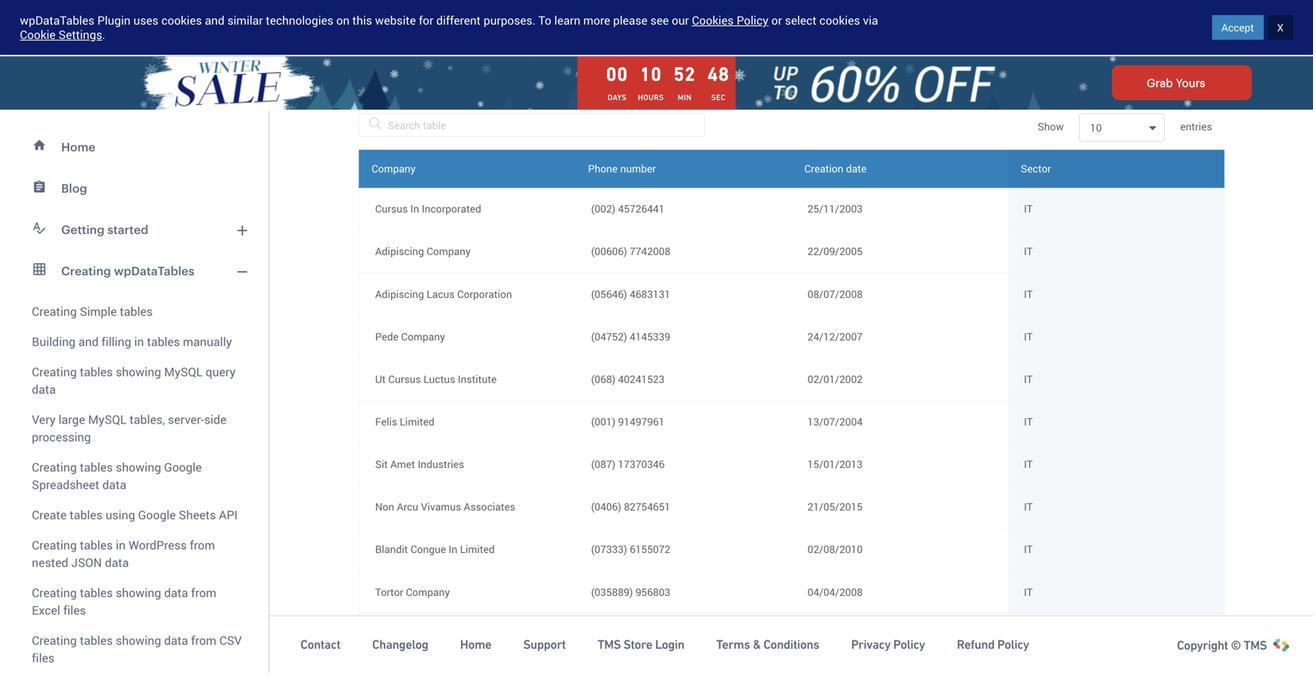 Task type: describe. For each thing, give the bounding box(es) containing it.
creating tables showing data from csv files link
[[10, 626, 259, 673]]

(001)
[[591, 415, 616, 429]]

and inside in this tutorial, we will learn how to create a editable tables from an excel or csv imported data, or from a google spreadsheet. let's watch a live demo of the imported table first, and then go through the steps needed to create it.
[[403, 19, 423, 32]]

48
[[707, 63, 730, 85]]

(087)
[[591, 457, 616, 471]]

industries
[[418, 457, 464, 471]]

days
[[608, 93, 627, 102]]

or inside wpdatatables plugin uses cookies and similar technologies on this website for different purposes. to learn more please see our cookies policy or select cookies via cookie settings .
[[772, 12, 782, 28]]

phone number
[[588, 162, 656, 176]]

nested
[[32, 554, 68, 571]]

tutorial,
[[381, 3, 423, 16]]

print button
[[359, 74, 430, 105]]

0 vertical spatial limited
[[400, 415, 434, 429]]

in this tutorial, we will learn how to create a editable tables from an excel or csv imported data, or from a google spreadsheet. let's watch a live demo of the imported table first, and then go through the steps needed to create it.
[[346, 3, 1238, 32]]

04/04/2008
[[808, 585, 863, 599]]

to
[[538, 12, 551, 28]]

and inside wpdatatables plugin uses cookies and similar technologies on this website for different purposes. to learn more please see our cookies policy or select cookies via cookie settings .
[[205, 12, 225, 28]]

google for create tables using google sheets api
[[138, 507, 176, 523]]

91497961
[[618, 415, 665, 429]]

4145339
[[630, 329, 671, 344]]

it for 15/01/2013
[[1024, 457, 1033, 471]]

15/01/2013
[[808, 457, 863, 471]]

we
[[426, 3, 442, 16]]

blog link
[[10, 168, 259, 209]]

adipiscing for adipiscing lacus corporation
[[375, 287, 424, 301]]

21/05/2015
[[808, 500, 863, 514]]

(07333)
[[591, 542, 627, 557]]

please
[[613, 12, 648, 28]]

started
[[107, 223, 148, 236]]

(035889) 956803
[[591, 585, 671, 599]]

felis limited
[[375, 415, 434, 429]]

manually
[[183, 333, 232, 350]]

10 inside button
[[1090, 120, 1102, 135]]

store
[[624, 638, 652, 652]]

vivamus
[[421, 500, 461, 514]]

(05646) 4683131
[[591, 287, 671, 301]]

cookies policy link
[[692, 12, 769, 28]]

support link
[[523, 637, 566, 653]]

contact link
[[300, 637, 340, 653]]

arcu
[[397, 500, 418, 514]]

will
[[444, 3, 463, 16]]

via
[[863, 12, 878, 28]]

associates
[[464, 500, 515, 514]]

creating tables showing mysql query data
[[32, 364, 236, 397]]

x
[[1277, 20, 1284, 35]]

creating tables showing mysql query data link
[[10, 357, 259, 405]]

entries
[[1178, 119, 1212, 134]]

0 horizontal spatial home
[[61, 140, 95, 154]]

this inside wpdatatables plugin uses cookies and similar technologies on this website for different purposes. to learn more please see our cookies policy or select cookies via cookie settings .
[[352, 12, 372, 28]]

how
[[495, 3, 518, 16]]

company: activate to sort column ascending element
[[359, 150, 575, 188]]

13/07/2004
[[808, 415, 863, 429]]

spreadsheet.
[[954, 3, 1025, 16]]

sit amet industries
[[375, 457, 464, 471]]

it.
[[660, 19, 671, 32]]

policy for privacy policy
[[893, 638, 925, 652]]

data,
[[830, 3, 857, 16]]

privacy policy
[[851, 638, 925, 652]]

1 vertical spatial in
[[410, 202, 419, 216]]

Search table search field
[[359, 113, 705, 137]]

copyright
[[1177, 638, 1228, 653]]

creating tables showing data from csv files
[[32, 632, 242, 666]]

creating for creating wpdatatables
[[61, 264, 111, 278]]

it for 04/04/2008
[[1024, 585, 1033, 599]]

0 vertical spatial 10
[[640, 63, 662, 85]]

10 button
[[1090, 114, 1154, 141]]

congue
[[411, 542, 446, 557]]

privacy
[[851, 638, 891, 652]]

terms
[[716, 638, 750, 652]]

getting started link
[[10, 209, 259, 250]]

creation date: activate to sort column ascending element
[[792, 150, 1008, 188]]

creation date
[[804, 162, 867, 176]]

institute
[[458, 372, 497, 386]]

(068) 40241523
[[591, 372, 665, 386]]

company for adipiscing company
[[427, 244, 471, 259]]

wpdatatables inside wpdatatables plugin uses cookies and similar technologies on this website for different purposes. to learn more please see our cookies policy or select cookies via cookie settings .
[[20, 12, 94, 28]]

6155072
[[630, 542, 671, 557]]

excel inside creating tables showing data from excel files
[[32, 602, 60, 618]]

side
[[204, 411, 227, 428]]

creating for creating tables showing data from csv files
[[32, 632, 77, 649]]

24/12/2007
[[808, 329, 863, 344]]

tables up building and filling in tables manually link
[[120, 303, 153, 320]]

creating wpdatatables link
[[10, 250, 259, 292]]

felis
[[375, 415, 397, 429]]

blandit
[[375, 542, 408, 557]]

accept button
[[1212, 15, 1264, 40]]

lacus
[[427, 287, 455, 301]]

it for 02/08/2010
[[1024, 542, 1033, 557]]

0 horizontal spatial the
[[515, 19, 532, 32]]

wpdatatables - tables and charts manager wordpress plugin image
[[16, 14, 168, 42]]

1 horizontal spatial tms
[[1244, 638, 1267, 653]]

show
[[1038, 119, 1066, 134]]

create
[[535, 3, 569, 16]]

(001) 91497961
[[591, 415, 665, 429]]

csv inside in this tutorial, we will learn how to create a editable tables from an excel or csv imported data, or from a google spreadsheet. let's watch a live demo of the imported table first, and then go through the steps needed to create it.
[[752, 3, 775, 16]]

ut
[[375, 372, 386, 386]]

tables for create tables using google sheets api
[[70, 507, 103, 523]]

query
[[206, 364, 236, 380]]

(04752) 4145339
[[591, 329, 671, 344]]

very large mysql tables, server-side processing link
[[10, 405, 259, 452]]

showing for creating tables showing data from excel files
[[116, 585, 161, 601]]

1 horizontal spatial in
[[134, 333, 144, 350]]

google for creating tables showing google spreadsheet data
[[164, 459, 202, 475]]

it for 02/01/2002
[[1024, 372, 1033, 386]]

simple
[[80, 303, 117, 320]]

policy inside wpdatatables plugin uses cookies and similar technologies on this website for different purposes. to learn more please see our cookies policy or select cookies via cookie settings .
[[737, 12, 769, 28]]

mysql inside creating tables showing mysql query data
[[164, 364, 203, 380]]

tortor company
[[375, 585, 450, 599]]

it for 22/09/2005
[[1024, 244, 1033, 259]]

1 horizontal spatial home
[[460, 638, 492, 652]]

.
[[102, 27, 105, 43]]

google inside in this tutorial, we will learn how to create a editable tables from an excel or csv imported data, or from a google spreadsheet. let's watch a live demo of the imported table first, and then go through the steps needed to create it.
[[912, 3, 951, 16]]

our
[[672, 12, 689, 28]]

sector element
[[1008, 150, 1225, 188]]

17370346
[[618, 457, 665, 471]]

pede company
[[375, 329, 445, 344]]

spreadsheet
[[32, 477, 99, 493]]

1 a from the left
[[572, 3, 578, 16]]

filling
[[102, 333, 131, 350]]

it for 08/07/2008
[[1024, 287, 1033, 301]]

showing for creating tables showing google spreadsheet data
[[116, 459, 161, 475]]

cookie
[[20, 27, 56, 43]]

&
[[753, 638, 761, 652]]

40241523
[[618, 372, 665, 386]]

adipiscing for adipiscing company
[[375, 244, 424, 259]]

server-
[[168, 411, 204, 428]]

create tables using google sheets api
[[32, 507, 238, 523]]



Task type: locate. For each thing, give the bounding box(es) containing it.
1 showing from the top
[[116, 364, 161, 380]]

in
[[134, 333, 144, 350], [116, 537, 126, 553]]

creating for creating tables showing google spreadsheet data
[[32, 459, 77, 475]]

creating for creating tables showing data from excel files
[[32, 585, 77, 601]]

creating tables showing google spreadsheet data
[[32, 459, 202, 493]]

company for tortor company
[[406, 585, 450, 599]]

from inside creating tables showing data from excel files
[[191, 585, 216, 601]]

non
[[375, 500, 394, 514]]

home left support
[[460, 638, 492, 652]]

data inside creating tables showing data from csv files
[[164, 632, 188, 649]]

contact
[[300, 638, 340, 652]]

1 vertical spatial home link
[[460, 637, 492, 653]]

in down using
[[116, 537, 126, 553]]

1 imported from the left
[[778, 3, 828, 16]]

1 horizontal spatial learn
[[554, 12, 581, 28]]

getting
[[61, 223, 105, 236]]

0 vertical spatial csv
[[752, 3, 775, 16]]

10 it from the top
[[1024, 585, 1033, 599]]

(0406)
[[591, 500, 621, 514]]

1 vertical spatial cursus
[[388, 372, 421, 386]]

in inside creating tables in wordpress from nested json data
[[116, 537, 126, 553]]

and left filling
[[78, 333, 99, 350]]

google
[[912, 3, 951, 16], [164, 459, 202, 475], [138, 507, 176, 523]]

cursus up adipiscing company
[[375, 202, 408, 216]]

tables down filling
[[80, 364, 113, 380]]

1 vertical spatial mysql
[[88, 411, 127, 428]]

0 horizontal spatial imported
[[778, 3, 828, 16]]

company right pede on the left of page
[[401, 329, 445, 344]]

showing down building and filling in tables manually link
[[116, 364, 161, 380]]

company inside the company: activate to sort column ascending element
[[372, 162, 416, 176]]

it for 21/05/2015
[[1024, 500, 1033, 514]]

this
[[359, 3, 378, 16], [352, 12, 372, 28]]

1 vertical spatial wpdatatables
[[114, 264, 194, 278]]

x button
[[1268, 15, 1293, 40]]

and left similar
[[205, 12, 225, 28]]

google left spreadsheet. on the right top
[[912, 3, 951, 16]]

in up table
[[346, 3, 356, 16]]

imported up get
[[1188, 3, 1238, 16]]

(07333) 6155072
[[591, 542, 671, 557]]

tables left using
[[70, 507, 103, 523]]

company up cursus in incorporated
[[372, 162, 416, 176]]

tables inside creating tables showing google spreadsheet data
[[80, 459, 113, 475]]

changelog link
[[372, 637, 428, 653]]

excel right an
[[707, 3, 735, 16]]

settings
[[58, 27, 102, 43]]

it for 24/12/2007
[[1024, 329, 1033, 344]]

2 horizontal spatial or
[[860, 3, 871, 16]]

policy inside 'link'
[[997, 638, 1029, 652]]

cookies
[[161, 12, 202, 28], [819, 12, 860, 28]]

limited down 'associates'
[[460, 542, 495, 557]]

0 vertical spatial wpdatatables
[[20, 12, 94, 28]]

0 vertical spatial cursus
[[375, 202, 408, 216]]

a right via
[[903, 3, 909, 16]]

0 vertical spatial mysql
[[164, 364, 203, 380]]

copyright © tms
[[1177, 638, 1267, 653]]

home link
[[10, 126, 259, 168], [460, 637, 492, 653]]

and down tutorial, at the left
[[403, 19, 423, 32]]

in left incorporated
[[410, 202, 419, 216]]

10 right show
[[1090, 120, 1102, 135]]

5 it from the top
[[1024, 372, 1033, 386]]

sec
[[711, 93, 726, 102]]

files for creating tables showing data from csv files
[[32, 650, 54, 666]]

To text field
[[808, 655, 992, 673]]

3 it from the top
[[1024, 287, 1033, 301]]

0 horizontal spatial learn
[[465, 3, 493, 16]]

1 vertical spatial limited
[[460, 542, 495, 557]]

(002) 45726441
[[591, 202, 665, 216]]

creating
[[61, 264, 111, 278], [32, 303, 77, 320], [32, 364, 77, 380], [32, 459, 77, 475], [32, 537, 77, 553], [32, 585, 77, 601], [32, 632, 77, 649]]

in right congue
[[449, 542, 457, 557]]

a live
[[1090, 3, 1118, 16]]

technologies
[[266, 12, 333, 28]]

©
[[1231, 638, 1241, 653]]

0 horizontal spatial excel
[[32, 602, 60, 618]]

the
[[1168, 3, 1185, 16], [515, 19, 532, 32]]

0 vertical spatial excel
[[707, 3, 735, 16]]

policy right refund
[[997, 638, 1029, 652]]

home link left support
[[460, 637, 492, 653]]

1 vertical spatial excel
[[32, 602, 60, 618]]

0 vertical spatial in
[[134, 333, 144, 350]]

google inside creating tables showing google spreadsheet data
[[164, 459, 202, 475]]

1 horizontal spatial files
[[63, 602, 86, 618]]

creating tables showing google spreadsheet data link
[[10, 452, 259, 500]]

0 vertical spatial files
[[63, 602, 86, 618]]

policy up to text box
[[893, 638, 925, 652]]

tables inside creating tables showing data from excel files
[[80, 585, 113, 601]]

learn right to
[[554, 12, 581, 28]]

from
[[663, 3, 688, 16], [874, 3, 900, 16], [190, 537, 215, 553], [191, 585, 216, 601], [191, 632, 216, 649]]

phone number: activate to sort column ascending element
[[575, 150, 792, 188]]

1 vertical spatial 10
[[1090, 120, 1102, 135]]

tms right ©
[[1244, 638, 1267, 653]]

company down incorporated
[[427, 244, 471, 259]]

using
[[106, 507, 135, 523]]

1 horizontal spatial home link
[[460, 637, 492, 653]]

steps
[[535, 19, 564, 32]]

it for 25/11/2003
[[1024, 202, 1033, 216]]

for
[[419, 12, 433, 28]]

0 horizontal spatial mysql
[[88, 411, 127, 428]]

privacy policy link
[[851, 637, 925, 653]]

1 horizontal spatial or
[[772, 12, 782, 28]]

terms & conditions link
[[716, 637, 819, 653]]

refund policy
[[957, 638, 1029, 652]]

2 horizontal spatial policy
[[997, 638, 1029, 652]]

accept
[[1222, 20, 1254, 35]]

getting started
[[61, 223, 148, 236]]

home link up blog
[[10, 126, 259, 168]]

tables down json
[[80, 585, 113, 601]]

corporation
[[457, 287, 512, 301]]

files inside creating tables showing data from csv files
[[32, 650, 54, 666]]

1 horizontal spatial the
[[1168, 3, 1185, 16]]

creating inside creating tables showing data from csv files
[[32, 632, 77, 649]]

2 it from the top
[[1024, 244, 1033, 259]]

excel down nested
[[32, 602, 60, 618]]

tables for creating tables showing mysql query data
[[80, 364, 113, 380]]

1 horizontal spatial mysql
[[164, 364, 203, 380]]

2 vertical spatial in
[[449, 542, 457, 557]]

(00606)
[[591, 244, 627, 259]]

through
[[469, 19, 512, 32]]

data inside creating tables showing google spreadsheet data
[[102, 477, 126, 493]]

52
[[674, 63, 696, 85]]

print
[[391, 82, 415, 97]]

google up wordpress
[[138, 507, 176, 523]]

1 vertical spatial google
[[164, 459, 202, 475]]

imported left data,
[[778, 3, 828, 16]]

yours
[[1176, 76, 1205, 89]]

policy right cookies
[[737, 12, 769, 28]]

changelog
[[372, 638, 428, 652]]

blog
[[61, 181, 87, 195]]

showing down creating tables in wordpress from nested json data link
[[116, 585, 161, 601]]

tables up to create
[[627, 3, 660, 16]]

cookie settings button
[[20, 27, 102, 43]]

showing inside creating tables showing data from excel files
[[116, 585, 161, 601]]

api
[[219, 507, 238, 523]]

files inside creating tables showing data from excel files
[[63, 602, 86, 618]]

0 horizontal spatial and
[[78, 333, 99, 350]]

from for creating tables showing data from csv files
[[191, 632, 216, 649]]

limited
[[400, 415, 434, 429], [460, 542, 495, 557]]

0 vertical spatial the
[[1168, 3, 1185, 16]]

mysql inside very large mysql tables, server-side processing
[[88, 411, 127, 428]]

date
[[846, 162, 867, 176]]

sector
[[1021, 162, 1051, 176]]

0 horizontal spatial limited
[[400, 415, 434, 429]]

the down to
[[515, 19, 532, 32]]

2 vertical spatial google
[[138, 507, 176, 523]]

adipiscing left lacus
[[375, 287, 424, 301]]

from for creating tables in wordpress from nested json data
[[190, 537, 215, 553]]

data up using
[[102, 477, 126, 493]]

0 horizontal spatial in
[[116, 537, 126, 553]]

in right filling
[[134, 333, 144, 350]]

tables for creating tables showing data from csv files
[[80, 632, 113, 649]]

amet
[[390, 457, 415, 471]]

different
[[436, 12, 481, 28]]

2 adipiscing from the top
[[375, 287, 424, 301]]

creating simple tables
[[32, 303, 153, 320]]

on
[[336, 12, 350, 28]]

tables down creating tables showing data from excel files
[[80, 632, 113, 649]]

tms
[[598, 638, 621, 652], [1244, 638, 1267, 653]]

0 vertical spatial home link
[[10, 126, 259, 168]]

creating inside creating tables showing data from excel files
[[32, 585, 77, 601]]

2 a from the left
[[903, 3, 909, 16]]

0 horizontal spatial policy
[[737, 12, 769, 28]]

0 horizontal spatial files
[[32, 650, 54, 666]]

1 it from the top
[[1024, 202, 1033, 216]]

tables inside in this tutorial, we will learn how to create a editable tables from an excel or csv imported data, or from a google spreadsheet. let's watch a live demo of the imported table first, and then go through the steps needed to create it.
[[627, 3, 660, 16]]

an
[[691, 3, 704, 16]]

or right data,
[[860, 3, 871, 16]]

showing inside creating tables showing mysql query data
[[116, 364, 161, 380]]

files for creating tables showing data from excel files
[[63, 602, 86, 618]]

1 cookies from the left
[[161, 12, 202, 28]]

1 horizontal spatial wpdatatables
[[114, 264, 194, 278]]

to create
[[609, 19, 657, 32]]

home up blog
[[61, 140, 95, 154]]

data right json
[[105, 554, 129, 571]]

json
[[71, 554, 102, 571]]

or left select
[[772, 12, 782, 28]]

in inside in this tutorial, we will learn how to create a editable tables from an excel or csv imported data, or from a google spreadsheet. let's watch a live demo of the imported table first, and then go through the steps needed to create it.
[[346, 3, 356, 16]]

select
[[785, 12, 817, 28]]

adipiscing
[[375, 244, 424, 259], [375, 287, 424, 301]]

limited right felis
[[400, 415, 434, 429]]

data down creating tables showing data from excel files link
[[164, 632, 188, 649]]

tables down creating simple tables link on the top of the page
[[147, 333, 180, 350]]

0 horizontal spatial csv
[[219, 632, 242, 649]]

2 horizontal spatial in
[[449, 542, 457, 557]]

from inside creating tables showing data from csv files
[[191, 632, 216, 649]]

tables inside creating tables showing data from csv files
[[80, 632, 113, 649]]

1 horizontal spatial and
[[205, 12, 225, 28]]

1 adipiscing from the top
[[375, 244, 424, 259]]

data up very
[[32, 381, 56, 397]]

a up needed
[[572, 3, 578, 16]]

creating tables showing data from excel files
[[32, 585, 216, 618]]

tables for creating tables showing google spreadsheet data
[[80, 459, 113, 475]]

company for pede company
[[401, 329, 445, 344]]

From text field
[[808, 622, 992, 651]]

0 horizontal spatial tms
[[598, 638, 621, 652]]

1 horizontal spatial cookies
[[819, 12, 860, 28]]

large
[[59, 411, 85, 428]]

the right of
[[1168, 3, 1185, 16]]

1 horizontal spatial csv
[[752, 3, 775, 16]]

4683131
[[630, 287, 671, 301]]

wpdatatables left .
[[20, 12, 94, 28]]

2 horizontal spatial and
[[403, 19, 423, 32]]

4 showing from the top
[[116, 632, 161, 649]]

4 it from the top
[[1024, 329, 1033, 344]]

learn up the through
[[465, 3, 493, 16]]

6 it from the top
[[1024, 415, 1033, 429]]

creating for creating tables in wordpress from nested json data
[[32, 537, 77, 553]]

from inside creating tables in wordpress from nested json data
[[190, 537, 215, 553]]

1 horizontal spatial a
[[903, 3, 909, 16]]

tables inside creating tables in wordpress from nested json data
[[80, 537, 113, 553]]

get
[[1195, 20, 1213, 35]]

company right tortor
[[406, 585, 450, 599]]

tms left store
[[598, 638, 621, 652]]

this up table
[[359, 3, 378, 16]]

0 vertical spatial adipiscing
[[375, 244, 424, 259]]

data
[[32, 381, 56, 397], [102, 477, 126, 493], [105, 554, 129, 571], [164, 585, 188, 601], [164, 632, 188, 649]]

creating inside creating tables showing google spreadsheet data
[[32, 459, 77, 475]]

2 imported from the left
[[1188, 3, 1238, 16]]

editable
[[581, 3, 624, 16]]

Company text field
[[375, 638, 559, 667]]

showing inside creating tables showing data from csv files
[[116, 632, 161, 649]]

0 horizontal spatial wpdatatables
[[20, 12, 94, 28]]

cookies right uses
[[161, 12, 202, 28]]

create
[[32, 507, 67, 523]]

wpdatatables up creating simple tables link on the top of the page
[[114, 264, 194, 278]]

this inside in this tutorial, we will learn how to create a editable tables from an excel or csv imported data, or from a google spreadsheet. let's watch a live demo of the imported table first, and then go through the steps needed to create it.
[[359, 3, 378, 16]]

1 horizontal spatial in
[[410, 202, 419, 216]]

policy for refund policy
[[997, 638, 1029, 652]]

csv
[[752, 3, 775, 16], [219, 632, 242, 649]]

data down wordpress
[[164, 585, 188, 601]]

very
[[32, 411, 56, 428]]

then go
[[426, 19, 466, 32]]

showing down very large mysql tables, server-side processing link
[[116, 459, 161, 475]]

showing inside creating tables showing google spreadsheet data
[[116, 459, 161, 475]]

1 horizontal spatial 10
[[1090, 120, 1102, 135]]

processing
[[32, 429, 91, 445]]

1 vertical spatial files
[[32, 650, 54, 666]]

2 cookies from the left
[[819, 12, 860, 28]]

tables up json
[[80, 537, 113, 553]]

terms & conditions
[[716, 638, 819, 652]]

uses
[[133, 12, 158, 28]]

0 horizontal spatial home link
[[10, 126, 259, 168]]

csv inside creating tables showing data from csv files
[[219, 632, 242, 649]]

tables for creating tables showing data from excel files
[[80, 585, 113, 601]]

cookies left via
[[819, 12, 860, 28]]

1 vertical spatial home
[[460, 638, 492, 652]]

0 vertical spatial home
[[61, 140, 95, 154]]

1 horizontal spatial imported
[[1188, 3, 1238, 16]]

0 vertical spatial google
[[912, 3, 951, 16]]

mysql left query
[[164, 364, 203, 380]]

7 it from the top
[[1024, 457, 1033, 471]]

creating inside creating tables showing mysql query data
[[32, 364, 77, 380]]

tables inside creating tables showing mysql query data
[[80, 364, 113, 380]]

similar
[[227, 12, 263, 28]]

3 showing from the top
[[116, 585, 161, 601]]

first,
[[376, 19, 400, 32]]

1 vertical spatial the
[[515, 19, 532, 32]]

it for 13/07/2004
[[1024, 415, 1033, 429]]

8 it from the top
[[1024, 500, 1033, 514]]

creating for creating tables showing mysql query data
[[32, 364, 77, 380]]

cursus right ut
[[388, 372, 421, 386]]

tables up spreadsheet
[[80, 459, 113, 475]]

2 showing from the top
[[116, 459, 161, 475]]

0 horizontal spatial cookies
[[161, 12, 202, 28]]

google down server-
[[164, 459, 202, 475]]

or right cookies
[[738, 3, 750, 16]]

02/01/2002
[[808, 372, 863, 386]]

showing for creating tables showing mysql query data
[[116, 364, 161, 380]]

data inside creating tables in wordpress from nested json data
[[105, 554, 129, 571]]

plugin
[[97, 12, 131, 28]]

1 vertical spatial in
[[116, 537, 126, 553]]

excel inside in this tutorial, we will learn how to create a editable tables from an excel or csv imported data, or from a google spreadsheet. let's watch a live demo of the imported table first, and then go through the steps needed to create it.
[[707, 3, 735, 16]]

0 horizontal spatial a
[[572, 3, 578, 16]]

tortor
[[375, 585, 403, 599]]

Search form search field
[[334, 17, 867, 38]]

1 horizontal spatial policy
[[893, 638, 925, 652]]

0 vertical spatial in
[[346, 3, 356, 16]]

10 up hours
[[640, 63, 662, 85]]

mysql right large
[[88, 411, 127, 428]]

creating for creating simple tables
[[32, 303, 77, 320]]

0 horizontal spatial in
[[346, 3, 356, 16]]

1 vertical spatial adipiscing
[[375, 287, 424, 301]]

1 vertical spatial csv
[[219, 632, 242, 649]]

1 horizontal spatial excel
[[707, 3, 735, 16]]

learn inside wpdatatables plugin uses cookies and similar technologies on this website for different purposes. to learn more please see our cookies policy or select cookies via cookie settings .
[[554, 12, 581, 28]]

website
[[375, 12, 416, 28]]

Phone number text field
[[591, 638, 776, 667]]

0 horizontal spatial or
[[738, 3, 750, 16]]

data inside creating tables showing mysql query data
[[32, 381, 56, 397]]

creating inside creating tables in wordpress from nested json data
[[32, 537, 77, 553]]

showing down creating tables showing data from excel files link
[[116, 632, 161, 649]]

956803
[[636, 585, 671, 599]]

to
[[521, 3, 532, 16]]

demo
[[1121, 3, 1151, 16]]

showing for creating tables showing data from csv files
[[116, 632, 161, 649]]

grab yours link
[[1112, 65, 1252, 100]]

learn inside in this tutorial, we will learn how to create a editable tables from an excel or csv imported data, or from a google spreadsheet. let's watch a live demo of the imported table first, and then go through the steps needed to create it.
[[465, 3, 493, 16]]

from for creating tables showing data from excel files
[[191, 585, 216, 601]]

(087) 17370346
[[591, 457, 665, 471]]

data inside creating tables showing data from excel files
[[164, 585, 188, 601]]

login
[[655, 638, 685, 652]]

adipiscing down cursus in incorporated
[[375, 244, 424, 259]]

creating wpdatatables
[[61, 264, 194, 278]]

refund policy link
[[957, 637, 1029, 653]]

9 it from the top
[[1024, 542, 1033, 557]]

0 horizontal spatial 10
[[640, 63, 662, 85]]

this right on
[[352, 12, 372, 28]]

tables for creating tables in wordpress from nested json data
[[80, 537, 113, 553]]

1 horizontal spatial limited
[[460, 542, 495, 557]]



Task type: vqa. For each thing, say whether or not it's contained in the screenshot.


